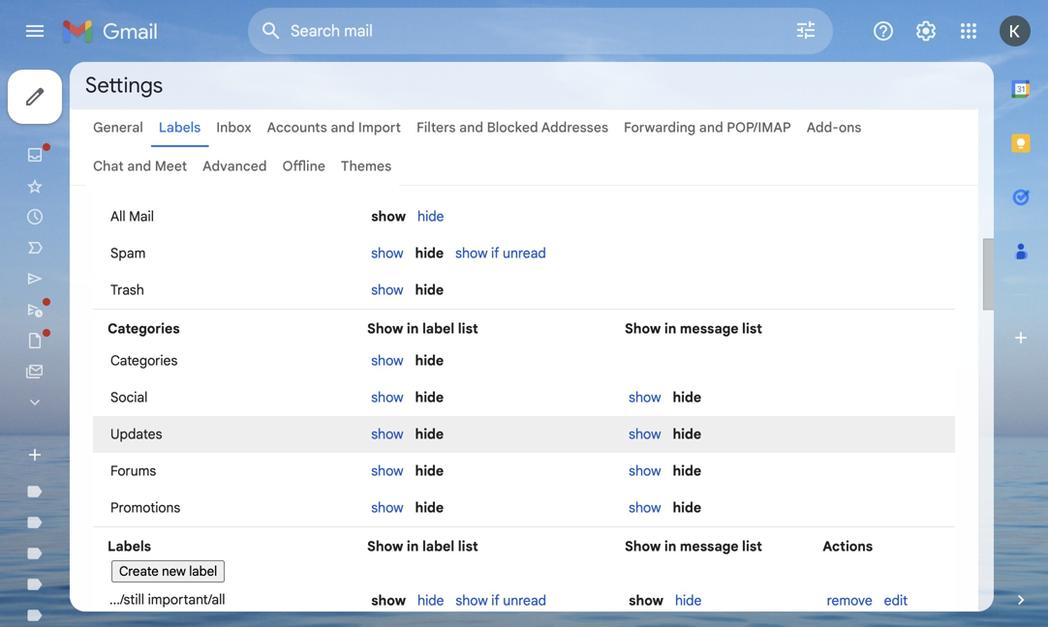 Task type: describe. For each thing, give the bounding box(es) containing it.
inbox
[[216, 119, 252, 136]]

if for .../still important/all
[[492, 593, 500, 610]]

and for accounts
[[331, 119, 355, 136]]

search mail image
[[254, 14, 289, 48]]

label for labels
[[422, 539, 455, 556]]

new
[[162, 564, 186, 580]]

0 vertical spatial labels
[[159, 119, 201, 136]]

unread for .../still important/all
[[503, 593, 547, 610]]

promotions
[[110, 500, 180, 517]]

.../still
[[109, 592, 144, 609]]

label inside create new label button
[[189, 564, 217, 580]]

show in label list for labels
[[367, 539, 478, 556]]

chat
[[93, 158, 124, 175]]

general link
[[93, 119, 143, 136]]

blocked
[[487, 119, 538, 136]]

forwarding and pop/imap link
[[624, 119, 791, 136]]

add-ons link
[[807, 119, 862, 136]]

filters
[[417, 119, 456, 136]]

.../still important/all
[[109, 592, 225, 609]]

forwarding and pop/imap
[[624, 119, 791, 136]]

add-
[[807, 119, 839, 136]]

show if unread for spam
[[456, 245, 546, 262]]

settings
[[85, 72, 163, 99]]

important/all
[[148, 592, 225, 609]]

mail
[[129, 208, 154, 225]]

remove link
[[827, 593, 873, 610]]

updates
[[110, 426, 162, 443]]

forums
[[110, 463, 156, 480]]

themes
[[341, 158, 392, 175]]

settings image
[[915, 19, 938, 43]]

show if unread link for .../still important/all
[[456, 593, 547, 610]]

spam
[[110, 245, 146, 262]]

advanced link
[[203, 158, 267, 175]]

pop/imap
[[727, 119, 791, 136]]

if for spam
[[491, 245, 499, 262]]

unread for spam
[[503, 245, 546, 262]]

message for categories
[[680, 321, 739, 338]]

accounts and import
[[267, 119, 401, 136]]

1 vertical spatial categories
[[110, 353, 178, 370]]



Task type: locate. For each thing, give the bounding box(es) containing it.
2 vertical spatial unread
[[503, 593, 547, 610]]

1 vertical spatial labels
[[108, 539, 151, 556]]

3 show if unread from the top
[[456, 593, 547, 610]]

all mail
[[110, 208, 154, 225]]

and left pop/imap
[[699, 119, 724, 136]]

advanced search options image
[[787, 11, 826, 49]]

show if unread link for spam
[[456, 245, 546, 262]]

edit
[[884, 593, 908, 610]]

show if unread for .../still important/all
[[456, 593, 547, 610]]

2 show if unread from the top
[[456, 245, 546, 262]]

labels
[[159, 119, 201, 136], [108, 539, 151, 556]]

unread
[[503, 172, 547, 188], [503, 245, 546, 262], [503, 593, 547, 610]]

show if unread link for drafts
[[456, 172, 547, 188]]

3 show if unread link from the top
[[456, 593, 547, 610]]

and right chat
[[127, 158, 151, 175]]

and right filters
[[459, 119, 484, 136]]

edit link
[[884, 593, 908, 610]]

1 vertical spatial show in label list
[[367, 539, 478, 556]]

Search mail text field
[[291, 21, 740, 41]]

navigation
[[0, 62, 233, 628]]

show in label list
[[367, 321, 478, 338], [367, 539, 478, 556]]

chat and meet
[[93, 158, 187, 175]]

and for filters
[[459, 119, 484, 136]]

show if unread link
[[456, 172, 547, 188], [456, 245, 546, 262], [456, 593, 547, 610]]

advanced
[[203, 158, 267, 175]]

meet
[[155, 158, 187, 175]]

2 if from the top
[[491, 245, 499, 262]]

2 vertical spatial show if unread
[[456, 593, 547, 610]]

1 message from the top
[[680, 321, 739, 338]]

0 vertical spatial categories
[[108, 321, 180, 338]]

tab list
[[994, 62, 1048, 558]]

all
[[110, 208, 126, 225]]

inbox link
[[216, 119, 252, 136]]

label
[[422, 321, 455, 338], [422, 539, 455, 556], [189, 564, 217, 580]]

0 vertical spatial if
[[492, 172, 500, 188]]

offline link
[[282, 158, 325, 175]]

show in message list for labels
[[625, 539, 763, 556]]

unread for drafts
[[503, 172, 547, 188]]

in
[[407, 321, 419, 338], [665, 321, 677, 338], [407, 539, 419, 556], [665, 539, 677, 556]]

0 vertical spatial show in message list
[[625, 321, 763, 338]]

1 show if unread link from the top
[[456, 172, 547, 188]]

hide
[[418, 172, 444, 188], [418, 208, 444, 225], [415, 245, 444, 262], [415, 282, 444, 299], [415, 353, 444, 370], [415, 390, 444, 406], [673, 390, 702, 406], [415, 426, 444, 443], [673, 426, 702, 443], [415, 463, 444, 480], [673, 463, 702, 480], [415, 500, 444, 517], [673, 500, 702, 517], [418, 593, 444, 610], [675, 593, 702, 610]]

2 show if unread link from the top
[[456, 245, 546, 262]]

show in message list for categories
[[625, 321, 763, 338]]

general
[[93, 119, 143, 136]]

drafts
[[110, 172, 148, 188]]

2 show in label list from the top
[[367, 539, 478, 556]]

3 unread from the top
[[503, 593, 547, 610]]

0 vertical spatial unread
[[503, 172, 547, 188]]

1 show in message list from the top
[[625, 321, 763, 338]]

1 vertical spatial show if unread
[[456, 245, 546, 262]]

0 horizontal spatial labels
[[108, 539, 151, 556]]

filters and blocked addresses link
[[417, 119, 609, 136]]

categories down the trash
[[108, 321, 180, 338]]

1 show if unread from the top
[[456, 172, 547, 188]]

1 vertical spatial label
[[422, 539, 455, 556]]

3 if from the top
[[492, 593, 500, 610]]

show
[[371, 172, 406, 188], [456, 172, 488, 188], [371, 208, 406, 225], [371, 245, 404, 262], [456, 245, 488, 262], [371, 282, 404, 299], [371, 353, 404, 370], [371, 390, 404, 406], [629, 390, 661, 406], [371, 426, 404, 443], [629, 426, 661, 443], [371, 463, 404, 480], [629, 463, 661, 480], [371, 500, 404, 517], [629, 500, 661, 517], [371, 593, 406, 610], [456, 593, 488, 610], [629, 593, 664, 610]]

labels link
[[159, 119, 201, 136]]

offline
[[282, 158, 325, 175]]

show
[[367, 321, 403, 338], [625, 321, 661, 338], [367, 539, 403, 556], [625, 539, 661, 556]]

create new label button
[[111, 561, 225, 583]]

and left import
[[331, 119, 355, 136]]

0 vertical spatial show in label list
[[367, 321, 478, 338]]

0 vertical spatial show if unread
[[456, 172, 547, 188]]

hide link for drafts
[[418, 172, 444, 188]]

addresses
[[541, 119, 609, 136]]

gmail image
[[62, 12, 168, 50]]

categories
[[108, 321, 180, 338], [110, 353, 178, 370]]

2 message from the top
[[680, 539, 739, 556]]

1 vertical spatial show if unread link
[[456, 245, 546, 262]]

and for chat
[[127, 158, 151, 175]]

hide link for .../still important/all
[[418, 593, 444, 610]]

add-ons
[[807, 119, 862, 136]]

1 vertical spatial show in message list
[[625, 539, 763, 556]]

message
[[680, 321, 739, 338], [680, 539, 739, 556]]

0 vertical spatial show if unread link
[[456, 172, 547, 188]]

2 unread from the top
[[503, 245, 546, 262]]

trash
[[110, 282, 144, 299]]

0 vertical spatial label
[[422, 321, 455, 338]]

show in message list
[[625, 321, 763, 338], [625, 539, 763, 556]]

1 if from the top
[[492, 172, 500, 188]]

2 vertical spatial show if unread link
[[456, 593, 547, 610]]

1 vertical spatial message
[[680, 539, 739, 556]]

list
[[458, 321, 478, 338], [742, 321, 763, 338], [458, 539, 478, 556], [742, 539, 763, 556]]

accounts and import link
[[267, 119, 401, 136]]

create new label
[[119, 564, 217, 580]]

label for categories
[[422, 321, 455, 338]]

2 vertical spatial if
[[492, 593, 500, 610]]

2 show in message list from the top
[[625, 539, 763, 556]]

categories up social
[[110, 353, 178, 370]]

show link
[[371, 245, 404, 262], [371, 282, 404, 299], [371, 353, 404, 370], [371, 390, 404, 406], [629, 390, 661, 406], [371, 426, 404, 443], [629, 426, 661, 443], [371, 463, 404, 480], [629, 463, 661, 480], [371, 500, 404, 517], [629, 500, 661, 517]]

show in label list for categories
[[367, 321, 478, 338]]

1 vertical spatial if
[[491, 245, 499, 262]]

main menu image
[[23, 19, 47, 43]]

filters and blocked addresses
[[417, 119, 609, 136]]

chat and meet link
[[93, 158, 187, 175]]

hide link for all mail
[[418, 208, 444, 225]]

0 vertical spatial message
[[680, 321, 739, 338]]

accounts
[[267, 119, 327, 136]]

message for labels
[[680, 539, 739, 556]]

import
[[358, 119, 401, 136]]

forwarding
[[624, 119, 696, 136]]

actions
[[823, 539, 873, 556]]

if for drafts
[[492, 172, 500, 188]]

if
[[492, 172, 500, 188], [491, 245, 499, 262], [492, 593, 500, 610]]

labels up meet
[[159, 119, 201, 136]]

2 vertical spatial label
[[189, 564, 217, 580]]

labels up create
[[108, 539, 151, 556]]

1 horizontal spatial labels
[[159, 119, 201, 136]]

and
[[331, 119, 355, 136], [459, 119, 484, 136], [699, 119, 724, 136], [127, 158, 151, 175]]

and for forwarding
[[699, 119, 724, 136]]

show if unread for drafts
[[456, 172, 547, 188]]

social
[[110, 390, 148, 406]]

1 vertical spatial unread
[[503, 245, 546, 262]]

None search field
[[248, 8, 833, 54]]

1 unread from the top
[[503, 172, 547, 188]]

ons
[[839, 119, 862, 136]]

show if unread
[[456, 172, 547, 188], [456, 245, 546, 262], [456, 593, 547, 610]]

hide link
[[418, 172, 444, 188], [418, 208, 444, 225], [418, 593, 444, 610], [675, 593, 702, 610]]

themes link
[[341, 158, 392, 175]]

remove
[[827, 593, 873, 610]]

1 show in label list from the top
[[367, 321, 478, 338]]

create
[[119, 564, 159, 580]]



Task type: vqa. For each thing, say whether or not it's contained in the screenshot.
unread related to Drafts
yes



